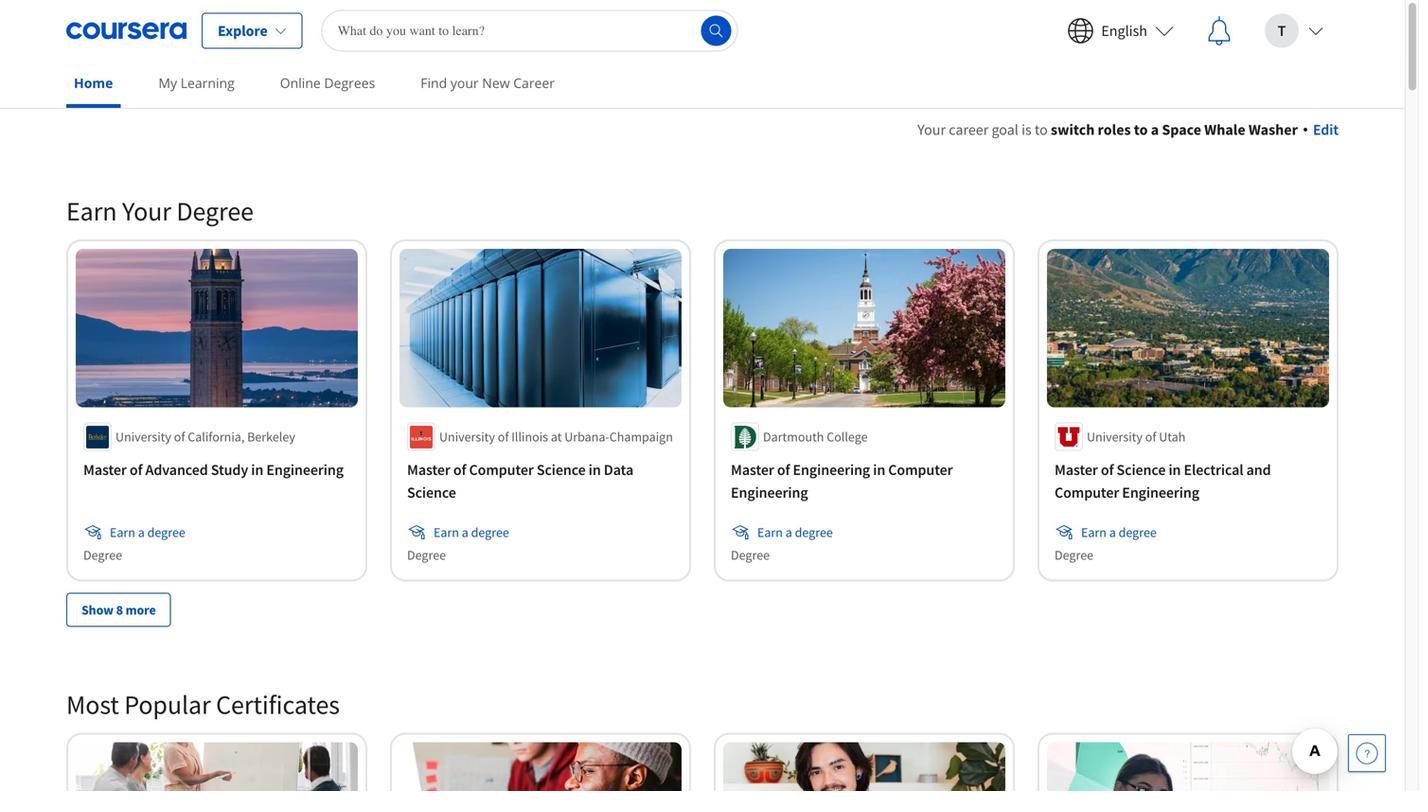 Task type: vqa. For each thing, say whether or not it's contained in the screenshot.
Show
yes



Task type: describe. For each thing, give the bounding box(es) containing it.
degree for master of computer science in data science
[[407, 547, 446, 564]]

earn a degree for engineering
[[758, 524, 833, 541]]

your career goal is to switch roles to a space whale washer
[[918, 120, 1298, 139]]

washer
[[1249, 120, 1298, 139]]

study
[[211, 461, 248, 480]]

master for master of computer science in data science
[[407, 461, 451, 480]]

earn for master of engineering in computer engineering
[[758, 524, 783, 541]]

in inside master of computer science in data science
[[589, 461, 601, 480]]

earn for master of advanced study in engineering
[[110, 524, 135, 541]]

0 horizontal spatial your
[[122, 195, 171, 228]]

find
[[421, 74, 447, 92]]

master of science in electrical and computer engineering
[[1055, 461, 1271, 502]]

earn a degree for science
[[1081, 524, 1157, 541]]

computer inside master of computer science in data science
[[469, 461, 534, 480]]

roles
[[1098, 120, 1131, 139]]

degree for master of advanced study in engineering
[[83, 547, 122, 564]]

degree for master of science in electrical and computer engineering
[[1055, 547, 1094, 564]]

master of engineering in computer engineering link
[[731, 459, 998, 504]]

switch
[[1051, 120, 1095, 139]]

find your new career link
[[413, 62, 562, 104]]

a for master of computer science in data science
[[462, 524, 469, 541]]

of for utah
[[1146, 429, 1157, 446]]

urbana-
[[565, 429, 610, 446]]

t button
[[1250, 0, 1339, 61]]

my learning
[[159, 74, 235, 92]]

california,
[[188, 429, 245, 446]]

a for master of science in electrical and computer engineering
[[1110, 524, 1116, 541]]

illinois
[[512, 429, 548, 446]]

master for master of advanced study in engineering
[[83, 461, 127, 480]]

online
[[280, 74, 321, 92]]

university of utah
[[1087, 429, 1186, 446]]

career
[[513, 74, 555, 92]]

2 to from the left
[[1134, 120, 1148, 139]]

dartmouth college
[[763, 429, 868, 446]]

goal
[[992, 120, 1019, 139]]

a for master of engineering in computer engineering
[[786, 524, 792, 541]]

master for master of science in electrical and computer engineering
[[1055, 461, 1098, 480]]

1 in from the left
[[251, 461, 263, 480]]

earn a degree for computer
[[434, 524, 509, 541]]

earn for master of computer science in data science
[[434, 524, 459, 541]]

engineering down berkeley
[[266, 461, 344, 480]]

science inside the master of science in electrical and computer engineering
[[1117, 461, 1166, 480]]

is
[[1022, 120, 1032, 139]]

home link
[[66, 62, 121, 108]]

and
[[1247, 461, 1271, 480]]

most popular certificates
[[66, 689, 340, 722]]

engineering inside the master of science in electrical and computer engineering
[[1122, 484, 1200, 502]]

master of computer science in data science link
[[407, 459, 674, 504]]

online degrees
[[280, 74, 375, 92]]

most popular certificates collection element
[[55, 658, 1350, 792]]

data
[[604, 461, 634, 480]]

university for science
[[1087, 429, 1143, 446]]

more
[[126, 602, 156, 619]]

show 8 more
[[81, 602, 156, 619]]

explore
[[218, 21, 268, 40]]

edit button
[[1304, 118, 1339, 141]]

of for california,
[[174, 429, 185, 446]]

most
[[66, 689, 119, 722]]

my
[[159, 74, 177, 92]]

8
[[116, 602, 123, 619]]

master for master of engineering in computer engineering
[[731, 461, 774, 480]]

degree for computer
[[471, 524, 509, 541]]

t
[[1278, 21, 1286, 40]]



Task type: locate. For each thing, give the bounding box(es) containing it.
berkeley
[[247, 429, 295, 446]]

2 university from the left
[[439, 429, 495, 446]]

master of advanced study in engineering link
[[83, 459, 350, 482]]

of inside master of advanced study in engineering link
[[130, 461, 142, 480]]

help center image
[[1356, 742, 1379, 765]]

home
[[74, 74, 113, 92]]

master of science in electrical and computer engineering link
[[1055, 459, 1322, 504]]

university for computer
[[439, 429, 495, 446]]

degrees
[[324, 74, 375, 92]]

engineering down dartmouth
[[731, 484, 808, 502]]

3 degree from the left
[[795, 524, 833, 541]]

1 horizontal spatial computer
[[889, 461, 953, 480]]

2 horizontal spatial computer
[[1055, 484, 1120, 502]]

degree for advanced
[[147, 524, 185, 541]]

earn a degree down master of engineering in computer engineering
[[758, 524, 833, 541]]

my learning link
[[151, 62, 242, 104]]

of for science
[[1101, 461, 1114, 480]]

champaign
[[610, 429, 673, 446]]

in inside master of engineering in computer engineering
[[873, 461, 886, 480]]

0 horizontal spatial computer
[[469, 461, 534, 480]]

earn your degree collection element
[[55, 164, 1350, 658]]

advanced
[[145, 461, 208, 480]]

0 vertical spatial your
[[918, 120, 946, 139]]

2 in from the left
[[589, 461, 601, 480]]

1 horizontal spatial to
[[1134, 120, 1148, 139]]

to right is
[[1035, 120, 1048, 139]]

None search field
[[322, 10, 738, 52]]

utah
[[1159, 429, 1186, 446]]

edit
[[1313, 120, 1339, 139]]

degree down the master of science in electrical and computer engineering
[[1119, 524, 1157, 541]]

explore button
[[202, 13, 303, 49]]

a down the master of science in electrical and computer engineering
[[1110, 524, 1116, 541]]

university up advanced
[[116, 429, 171, 446]]

at
[[551, 429, 562, 446]]

earn a degree
[[110, 524, 185, 541], [434, 524, 509, 541], [758, 524, 833, 541], [1081, 524, 1157, 541]]

a left space
[[1151, 120, 1159, 139]]

dartmouth
[[763, 429, 824, 446]]

degree down master of computer science in data science
[[471, 524, 509, 541]]

a down master of computer science in data science
[[462, 524, 469, 541]]

degree for engineering
[[795, 524, 833, 541]]

master of engineering in computer engineering
[[731, 461, 953, 502]]

master inside master of engineering in computer engineering
[[731, 461, 774, 480]]

earn for master of science in electrical and computer engineering
[[1081, 524, 1107, 541]]

of for engineering
[[777, 461, 790, 480]]

in inside the master of science in electrical and computer engineering
[[1169, 461, 1181, 480]]

university of california, berkeley
[[116, 429, 295, 446]]

your
[[918, 120, 946, 139], [122, 195, 171, 228]]

electrical
[[1184, 461, 1244, 480]]

popular
[[124, 689, 211, 722]]

learning
[[181, 74, 235, 92]]

3 university from the left
[[1087, 429, 1143, 446]]

of
[[174, 429, 185, 446], [498, 429, 509, 446], [1146, 429, 1157, 446], [130, 461, 142, 480], [453, 461, 466, 480], [777, 461, 790, 480], [1101, 461, 1114, 480]]

degree
[[147, 524, 185, 541], [471, 524, 509, 541], [795, 524, 833, 541], [1119, 524, 1157, 541]]

to right roles
[[1134, 120, 1148, 139]]

coursera image
[[66, 16, 187, 46]]

of inside master of computer science in data science
[[453, 461, 466, 480]]

of for advanced
[[130, 461, 142, 480]]

show
[[81, 602, 114, 619]]

a down master of engineering in computer engineering
[[786, 524, 792, 541]]

2 degree from the left
[[471, 524, 509, 541]]

your
[[451, 74, 479, 92]]

university left utah
[[1087, 429, 1143, 446]]

career
[[949, 120, 989, 139]]

0 horizontal spatial university
[[116, 429, 171, 446]]

4 master from the left
[[1055, 461, 1098, 480]]

1 vertical spatial your
[[122, 195, 171, 228]]

english button
[[1052, 0, 1189, 61]]

master of advanced study in engineering
[[83, 461, 344, 480]]

3 earn a degree from the left
[[758, 524, 833, 541]]

new
[[482, 74, 510, 92]]

3 in from the left
[[873, 461, 886, 480]]

computer
[[469, 461, 534, 480], [889, 461, 953, 480], [1055, 484, 1120, 502]]

master inside the master of science in electrical and computer engineering
[[1055, 461, 1098, 480]]

in
[[251, 461, 263, 480], [589, 461, 601, 480], [873, 461, 886, 480], [1169, 461, 1181, 480]]

master inside master of computer science in data science
[[407, 461, 451, 480]]

earn a degree down the master of science in electrical and computer engineering
[[1081, 524, 1157, 541]]

earn a degree for advanced
[[110, 524, 185, 541]]

certificates
[[216, 689, 340, 722]]

a for master of advanced study in engineering
[[138, 524, 145, 541]]

2 horizontal spatial science
[[1117, 461, 1166, 480]]

1 horizontal spatial your
[[918, 120, 946, 139]]

computer inside master of engineering in computer engineering
[[889, 461, 953, 480]]

2 earn a degree from the left
[[434, 524, 509, 541]]

computer inside the master of science in electrical and computer engineering
[[1055, 484, 1120, 502]]

engineering
[[266, 461, 344, 480], [793, 461, 870, 480], [731, 484, 808, 502], [1122, 484, 1200, 502]]

4 earn a degree from the left
[[1081, 524, 1157, 541]]

whale
[[1205, 120, 1246, 139]]

show 8 more button
[[66, 593, 171, 627]]

degree for master of engineering in computer engineering
[[731, 547, 770, 564]]

english
[[1102, 21, 1148, 40]]

master of computer science in data science
[[407, 461, 634, 502]]

1 master from the left
[[83, 461, 127, 480]]

4 degree from the left
[[1119, 524, 1157, 541]]

of inside the master of science in electrical and computer engineering
[[1101, 461, 1114, 480]]

college
[[827, 429, 868, 446]]

degree
[[177, 195, 254, 228], [83, 547, 122, 564], [407, 547, 446, 564], [731, 547, 770, 564], [1055, 547, 1094, 564]]

to
[[1035, 120, 1048, 139], [1134, 120, 1148, 139]]

4 in from the left
[[1169, 461, 1181, 480]]

0 horizontal spatial to
[[1035, 120, 1048, 139]]

science
[[537, 461, 586, 480], [1117, 461, 1166, 480], [407, 484, 456, 502]]

university for advanced
[[116, 429, 171, 446]]

1 degree from the left
[[147, 524, 185, 541]]

0 horizontal spatial science
[[407, 484, 456, 502]]

2 horizontal spatial university
[[1087, 429, 1143, 446]]

degree down master of engineering in computer engineering
[[795, 524, 833, 541]]

earn your degree
[[66, 195, 254, 228]]

main content
[[0, 96, 1405, 792]]

engineering down utah
[[1122, 484, 1200, 502]]

earn a degree down advanced
[[110, 524, 185, 541]]

of inside master of engineering in computer engineering
[[777, 461, 790, 480]]

find your new career
[[421, 74, 555, 92]]

3 master from the left
[[731, 461, 774, 480]]

engineering down college
[[793, 461, 870, 480]]

earn a degree down master of computer science in data science
[[434, 524, 509, 541]]

main content containing earn your degree
[[0, 96, 1405, 792]]

1 horizontal spatial science
[[537, 461, 586, 480]]

of for computer
[[453, 461, 466, 480]]

of for illinois
[[498, 429, 509, 446]]

earn
[[66, 195, 117, 228], [110, 524, 135, 541], [434, 524, 459, 541], [758, 524, 783, 541], [1081, 524, 1107, 541]]

university of illinois at urbana-champaign
[[439, 429, 673, 446]]

online degrees link
[[272, 62, 383, 104]]

master
[[83, 461, 127, 480], [407, 461, 451, 480], [731, 461, 774, 480], [1055, 461, 1098, 480]]

a
[[1151, 120, 1159, 139], [138, 524, 145, 541], [462, 524, 469, 541], [786, 524, 792, 541], [1110, 524, 1116, 541]]

What do you want to learn? text field
[[322, 10, 738, 52]]

degree for science
[[1119, 524, 1157, 541]]

university
[[116, 429, 171, 446], [439, 429, 495, 446], [1087, 429, 1143, 446]]

space
[[1162, 120, 1202, 139]]

university left illinois
[[439, 429, 495, 446]]

1 earn a degree from the left
[[110, 524, 185, 541]]

2 master from the left
[[407, 461, 451, 480]]

1 to from the left
[[1035, 120, 1048, 139]]

a up more
[[138, 524, 145, 541]]

1 university from the left
[[116, 429, 171, 446]]

degree down advanced
[[147, 524, 185, 541]]

1 horizontal spatial university
[[439, 429, 495, 446]]



